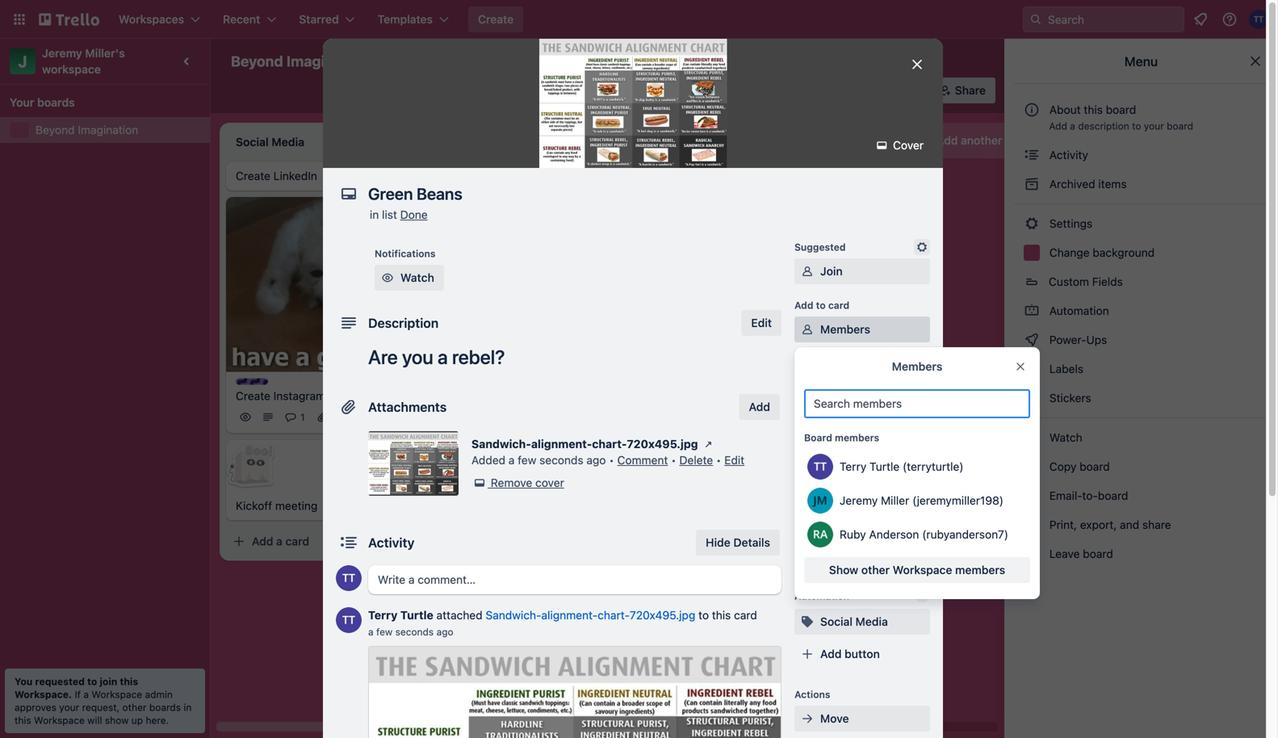 Task type: vqa. For each thing, say whether or not it's contained in the screenshot.
the HR
no



Task type: locate. For each thing, give the bounding box(es) containing it.
0 horizontal spatial seconds
[[396, 627, 434, 638]]

add button
[[740, 394, 780, 420]]

board
[[575, 55, 607, 68], [805, 432, 833, 444]]

board up description
[[1107, 103, 1137, 116]]

archived items
[[1047, 177, 1127, 191]]

1 down instagram
[[301, 412, 305, 423]]

jeremy up 'workspace' on the top
[[42, 46, 82, 60]]

jeremy miller (jeremymiller198) image up ruby anderson (rubyanderson7) image
[[808, 488, 834, 514]]

chart- up the 'comment' link at the bottom of the page
[[592, 437, 627, 451]]

sm image for email-to-board link
[[1024, 488, 1041, 504]]

watch button
[[375, 265, 444, 291]]

delete link
[[680, 454, 714, 467]]

terry
[[840, 460, 867, 473], [368, 609, 398, 622]]

boards inside if a workspace admin approves your request, other boards in this workspace will show up here.
[[149, 702, 181, 713]]

sm image inside print, export, and share link
[[1024, 517, 1041, 533]]

terry for terry turtle attached sandwich-alignment-chart-720x495.jpg to this card a few seconds ago
[[368, 609, 398, 622]]

watch up the copy on the bottom right of the page
[[1047, 431, 1086, 444]]

create for create instagram
[[236, 390, 271, 403]]

sm image for watch button
[[380, 270, 396, 286]]

1 vertical spatial beyond
[[36, 123, 75, 137]]

add a card button up added a few seconds ago
[[456, 425, 637, 451]]

1 vertical spatial terry
[[368, 609, 398, 622]]

1 horizontal spatial workspace
[[92, 689, 142, 700]]

sm image inside archived items link
[[1024, 176, 1041, 192]]

1 horizontal spatial beyond imagination
[[231, 53, 369, 70]]

list
[[1006, 134, 1022, 147], [382, 208, 397, 221]]

720x495.jpg
[[627, 437, 699, 451], [630, 609, 696, 622]]

ruby anderson (rubyanderson7) image
[[905, 79, 928, 102], [637, 391, 656, 411]]

Search field
[[1043, 7, 1184, 32]]

description
[[368, 315, 439, 331]]

0 vertical spatial custom
[[1049, 275, 1090, 288]]

card inside the terry turtle attached sandwich-alignment-chart-720x495.jpg to this card a few seconds ago
[[734, 609, 758, 622]]

power-ups
[[620, 84, 679, 97], [1047, 333, 1111, 347], [795, 526, 848, 537]]

sm image inside watch button
[[380, 270, 396, 286]]

workspace down approves in the bottom left of the page
[[34, 715, 85, 726]]

1 vertical spatial add a card
[[482, 431, 539, 445]]

beyond imagination
[[231, 53, 369, 70], [36, 123, 138, 137]]

1 vertical spatial jeremy
[[840, 494, 878, 507]]

you requested to join this workspace.
[[15, 676, 138, 700]]

add power-ups
[[821, 549, 904, 562]]

0 vertical spatial activity
[[1047, 148, 1089, 162]]

to inside about this board add a description to your board
[[1133, 120, 1142, 132]]

sm image inside the stickers link
[[1024, 390, 1041, 406]]

custom down attachment
[[821, 484, 862, 498]]

board up print, export, and share
[[1099, 489, 1129, 503]]

members
[[835, 432, 880, 444], [956, 564, 1006, 577]]

sm image inside the join link
[[800, 263, 816, 280]]

add a card button for leftover pie
[[685, 404, 866, 430]]

details
[[734, 536, 771, 549]]

0 vertical spatial imagination
[[287, 53, 369, 70]]

workspace down join
[[92, 689, 142, 700]]

1 vertical spatial few
[[376, 627, 393, 638]]

1 vertical spatial list
[[382, 208, 397, 221]]

j
[[18, 52, 27, 71]]

1 vertical spatial imagination
[[78, 123, 138, 137]]

turtle up the a few seconds ago link
[[401, 609, 434, 622]]

power-ups down customize views "image"
[[620, 84, 679, 97]]

boards
[[37, 96, 75, 109], [149, 702, 181, 713]]

turtle
[[870, 460, 900, 473], [401, 609, 434, 622]]

sm image for copy board link
[[1024, 459, 1041, 475]]

board inside copy board link
[[1080, 460, 1111, 473]]

a inside if a workspace admin approves your request, other boards in this workspace will show up here.
[[84, 689, 89, 700]]

ups down anderson
[[883, 549, 904, 562]]

sm image inside "automation" link
[[1024, 303, 1041, 319]]

sm image inside cover link
[[874, 137, 891, 154]]

change
[[1050, 246, 1090, 259]]

media
[[856, 615, 889, 629]]

2 horizontal spatial power-ups
[[1047, 333, 1111, 347]]

sm image inside checklist link
[[800, 386, 816, 402]]

1 vertical spatial fields
[[865, 484, 897, 498]]

terry turtle (terryturtle) image up cover link in the right of the page
[[863, 79, 886, 102]]

stickers
[[1047, 391, 1092, 405]]

attachments
[[368, 400, 447, 415]]

custom fields down attachment button
[[821, 484, 897, 498]]

ups up add power-ups
[[829, 526, 848, 537]]

0 horizontal spatial turtle
[[401, 609, 434, 622]]

power- up labels
[[1050, 333, 1087, 347]]

create inside 'link'
[[236, 390, 271, 403]]

1 vertical spatial sandwich-
[[486, 609, 542, 622]]

ruby anderson (rubyanderson7) image up the 'comment' link at the bottom of the page
[[637, 391, 656, 411]]

remove cover
[[491, 476, 565, 490]]

board down export,
[[1084, 547, 1114, 561]]

members down (rubyanderson7) at the right of page
[[956, 564, 1006, 577]]

jeremy
[[42, 46, 82, 60], [840, 494, 878, 507]]

workspace
[[893, 564, 953, 577], [92, 689, 142, 700], [34, 715, 85, 726]]

terry turtle (terryturtle) image up sandwich-alignment-chart-720x495.jpg
[[591, 391, 611, 411]]

chart- inside the terry turtle attached sandwich-alignment-chart-720x495.jpg to this card a few seconds ago
[[598, 609, 630, 622]]

0 horizontal spatial members
[[835, 432, 880, 444]]

archived
[[1050, 177, 1096, 191]]

sm image for members link
[[800, 322, 816, 338]]

this right join
[[120, 676, 138, 688]]

sm image inside members link
[[800, 322, 816, 338]]

this
[[1085, 103, 1104, 116], [712, 609, 731, 622], [120, 676, 138, 688], [15, 715, 31, 726]]

1 horizontal spatial your
[[1145, 120, 1165, 132]]

print, export, and share
[[1047, 518, 1172, 532]]

sm image for activity link on the right of the page
[[1024, 147, 1041, 163]]

chart-
[[592, 437, 627, 451], [598, 609, 630, 622]]

turtle inside the terry turtle attached sandwich-alignment-chart-720x495.jpg to this card a few seconds ago
[[401, 609, 434, 622]]

1 vertical spatial custom fields
[[821, 484, 897, 498]]

delete
[[680, 454, 714, 467]]

0 vertical spatial list
[[1006, 134, 1022, 147]]

1 vertical spatial ago
[[437, 627, 454, 638]]

imagination
[[287, 53, 369, 70], [78, 123, 138, 137]]

your down if
[[59, 702, 79, 713]]

add power-ups link
[[795, 543, 931, 569]]

1 vertical spatial other
[[122, 702, 147, 713]]

add a card button
[[685, 404, 866, 430], [456, 425, 637, 451], [226, 529, 407, 555]]

print, export, and share link
[[1015, 512, 1269, 538]]

move
[[821, 712, 850, 725]]

2 vertical spatial create
[[236, 390, 271, 403]]

0 vertical spatial alignment-
[[532, 437, 592, 451]]

1 horizontal spatial other
[[862, 564, 890, 577]]

this inside you requested to join this workspace.
[[120, 676, 138, 688]]

add inside "link"
[[821, 549, 842, 562]]

power-
[[620, 84, 658, 97], [1050, 333, 1087, 347], [795, 526, 829, 537], [845, 549, 883, 562]]

0 horizontal spatial activity
[[368, 535, 415, 551]]

0 vertical spatial terry
[[840, 460, 867, 473]]

instagram
[[274, 390, 326, 403]]

pie
[[741, 169, 757, 183]]

sm image
[[1024, 176, 1041, 192], [1024, 216, 1041, 232], [915, 239, 931, 255], [800, 263, 816, 280], [380, 270, 396, 286], [1024, 303, 1041, 319], [1024, 361, 1041, 377], [701, 436, 717, 452], [472, 475, 488, 491], [1024, 488, 1041, 504], [1024, 546, 1041, 562], [800, 614, 816, 630]]

0 horizontal spatial few
[[376, 627, 393, 638]]

Search members text field
[[805, 389, 1031, 418]]

boards down admin
[[149, 702, 181, 713]]

terry up the a few seconds ago link
[[368, 609, 398, 622]]

board for board
[[575, 55, 607, 68]]

0 horizontal spatial your
[[59, 702, 79, 713]]

0 vertical spatial custom fields
[[1049, 275, 1124, 288]]

leave board
[[1047, 547, 1114, 561]]

power- inside button
[[620, 84, 658, 97]]

create from template… image
[[873, 411, 885, 424], [643, 432, 656, 445], [414, 535, 427, 548]]

sm image inside leave board link
[[1024, 546, 1041, 562]]

leave board link
[[1015, 541, 1269, 567]]

custom fields button down attachment button
[[795, 483, 931, 499]]

board link
[[548, 48, 617, 74]]

1 horizontal spatial watch
[[1047, 431, 1086, 444]]

terry turtle (terryturtle) image right open information menu image
[[1250, 10, 1269, 29]]

0 horizontal spatial fields
[[865, 484, 897, 498]]

add inside button
[[937, 134, 959, 147]]

terry down board members
[[840, 460, 867, 473]]

board up attachment
[[805, 432, 833, 444]]

terry turtle (terryturtle) image
[[1250, 10, 1269, 29], [808, 454, 834, 480], [336, 566, 362, 591], [336, 608, 362, 633]]

show other workspace members
[[830, 564, 1006, 577]]

to inside the terry turtle attached sandwich-alignment-chart-720x495.jpg to this card a few seconds ago
[[699, 609, 709, 622]]

1 vertical spatial members
[[956, 564, 1006, 577]]

1 horizontal spatial custom
[[1049, 275, 1090, 288]]

to up activity link on the right of the page
[[1133, 120, 1142, 132]]

1 horizontal spatial terry
[[840, 460, 867, 473]]

alignment- inside the terry turtle attached sandwich-alignment-chart-720x495.jpg to this card a few seconds ago
[[542, 609, 598, 622]]

email-
[[1050, 489, 1083, 503]]

0 vertical spatial chart-
[[592, 437, 627, 451]]

seconds inside the terry turtle attached sandwich-alignment-chart-720x495.jpg to this card a few seconds ago
[[396, 627, 434, 638]]

terry turtle (terryturtle) image left the a few seconds ago link
[[336, 608, 362, 633]]

add a card button down kickoff meeting link at left
[[226, 529, 407, 555]]

fields down the change background
[[1093, 275, 1124, 288]]

1 vertical spatial board
[[805, 432, 833, 444]]

sm image inside copy board link
[[1024, 459, 1041, 475]]

ruby anderson (rubyanderson7) image
[[808, 522, 834, 548]]

1 vertical spatial create
[[236, 169, 271, 183]]

1 vertical spatial custom
[[821, 484, 862, 498]]

1 vertical spatial automation
[[1047, 304, 1110, 318]]

attachment button
[[795, 446, 931, 472]]

your up activity link on the right of the page
[[1145, 120, 1165, 132]]

chart- down write a comment text field
[[598, 609, 630, 622]]

alignment- down write a comment text field
[[542, 609, 598, 622]]

0 vertical spatial power-ups
[[620, 84, 679, 97]]

0 horizontal spatial boards
[[37, 96, 75, 109]]

remove
[[491, 476, 533, 490]]

sm image inside watch link
[[1024, 430, 1041, 446]]

sm image inside automation button
[[692, 78, 715, 100]]

0 vertical spatial few
[[518, 454, 537, 467]]

power- down customize views "image"
[[620, 84, 658, 97]]

sandwich-alignment-chart-720x495.jpg
[[472, 437, 699, 451]]

0 vertical spatial automation
[[715, 84, 776, 97]]

sm image
[[692, 78, 715, 100], [874, 137, 891, 154], [1024, 147, 1041, 163], [800, 322, 816, 338], [1024, 332, 1041, 348], [800, 386, 816, 402], [1024, 390, 1041, 406], [1024, 430, 1041, 446], [1024, 459, 1041, 475], [1024, 517, 1041, 533], [800, 711, 816, 727]]

ago down sandwich-alignment-chart-720x495.jpg
[[587, 454, 606, 467]]

fields for custom fields button to the left
[[865, 484, 897, 498]]

1 horizontal spatial create from template… image
[[643, 432, 656, 445]]

alignment- up added a few seconds ago
[[532, 437, 592, 451]]

ruby anderson (rubyanderson7) image left share button
[[905, 79, 928, 102]]

items
[[1099, 177, 1127, 191]]

jeremy miller (jeremymiller198) image
[[884, 79, 907, 102], [614, 391, 633, 411], [407, 408, 427, 427], [808, 488, 834, 514]]

0 horizontal spatial beyond
[[36, 123, 75, 137]]

boards inside "element"
[[37, 96, 75, 109]]

sm image for settings link
[[1024, 216, 1041, 232]]

search image
[[1030, 13, 1043, 26]]

compliment the chef link
[[465, 349, 653, 366]]

terry turtle (terryturtle) image
[[863, 79, 886, 102], [591, 391, 611, 411], [385, 408, 404, 427]]

0 vertical spatial beyond
[[231, 53, 283, 70]]

0 vertical spatial in
[[370, 208, 379, 221]]

1 horizontal spatial ago
[[587, 454, 606, 467]]

comment link
[[618, 454, 668, 467]]

sandwich- up the added
[[472, 437, 532, 451]]

sm image for the stickers link
[[1024, 390, 1041, 406]]

1 horizontal spatial automation
[[795, 591, 850, 602]]

activity inside activity link
[[1047, 148, 1089, 162]]

sandwich-alignment-chart-720x495.jpg link
[[486, 609, 696, 622]]

custom for custom fields button to the right
[[1049, 275, 1090, 288]]

card down hide details link
[[734, 609, 758, 622]]

power-ups up labels
[[1047, 333, 1111, 347]]

add a card up the added
[[482, 431, 539, 445]]

add a card up edit link
[[711, 410, 768, 424]]

1 vertical spatial seconds
[[396, 627, 434, 638]]

edit inside edit button
[[752, 316, 772, 330]]

fields
[[1093, 275, 1124, 288], [865, 484, 897, 498]]

members
[[821, 323, 871, 336], [892, 360, 943, 373]]

1 horizontal spatial in
[[370, 208, 379, 221]]

this down "hide"
[[712, 609, 731, 622]]

back to home image
[[39, 6, 99, 32]]

0 vertical spatial other
[[862, 564, 890, 577]]

sm image for leave board link
[[1024, 546, 1041, 562]]

change background
[[1047, 246, 1155, 259]]

1 horizontal spatial boards
[[149, 702, 181, 713]]

few
[[518, 454, 537, 467], [376, 627, 393, 638]]

ups
[[658, 84, 679, 97], [1087, 333, 1108, 347], [829, 526, 848, 537], [883, 549, 904, 562]]

sm image for watch link
[[1024, 430, 1041, 446]]

watch down notifications at the top of page
[[401, 271, 435, 284]]

edit
[[752, 316, 772, 330], [725, 454, 745, 467]]

sm image inside activity link
[[1024, 147, 1041, 163]]

1 down create instagram 'link'
[[333, 412, 337, 423]]

sandwich- right attached
[[486, 609, 542, 622]]

1 horizontal spatial members
[[956, 564, 1006, 577]]

0 horizontal spatial in
[[184, 702, 192, 713]]

0 horizontal spatial custom fields button
[[795, 483, 931, 499]]

custom for custom fields button to the left
[[821, 484, 862, 498]]

members down add to card
[[821, 323, 871, 336]]

custom down change
[[1049, 275, 1090, 288]]

to left join
[[87, 676, 97, 688]]

2 1 from the left
[[333, 412, 337, 423]]

alignment-
[[532, 437, 592, 451], [542, 609, 598, 622]]

0 vertical spatial watch
[[401, 271, 435, 284]]

sm image for checklist link
[[800, 386, 816, 402]]

terry inside the terry turtle attached sandwich-alignment-chart-720x495.jpg to this card a few seconds ago
[[368, 609, 398, 622]]

jeremy inside jeremy miller's workspace
[[42, 46, 82, 60]]

cover
[[891, 139, 924, 152]]

list left done link
[[382, 208, 397, 221]]

2 horizontal spatial create from template… image
[[873, 411, 885, 424]]

1 horizontal spatial jeremy
[[840, 494, 878, 507]]

2 vertical spatial add a card
[[252, 535, 309, 548]]

workspace down ruby anderson (rubyanderson7)
[[893, 564, 953, 577]]

change background link
[[1015, 240, 1269, 266]]

compliment the chef
[[465, 351, 576, 364]]

power- down ruby at right
[[845, 549, 883, 562]]

0 horizontal spatial create from template… image
[[414, 535, 427, 548]]

ups inside button
[[658, 84, 679, 97]]

2 vertical spatial automation
[[795, 591, 850, 602]]

1 vertical spatial beyond imagination
[[36, 123, 138, 137]]

0 horizontal spatial custom fields
[[821, 484, 897, 498]]

1 vertical spatial create from template… image
[[643, 432, 656, 445]]

sm image inside email-to-board link
[[1024, 488, 1041, 504]]

terry turtle (terryturtle) image down board members
[[808, 454, 834, 480]]

sm image inside the social media button
[[800, 614, 816, 630]]

email-to-board link
[[1015, 483, 1269, 509]]

create for create linkedin
[[236, 169, 271, 183]]

sm image inside power-ups link
[[1024, 332, 1041, 348]]

add a card button up edit link
[[685, 404, 866, 430]]

0 horizontal spatial other
[[122, 702, 147, 713]]

to down "hide"
[[699, 609, 709, 622]]

sm image for automation button on the right top of page
[[692, 78, 715, 100]]

activity down kickoff meeting link at left
[[368, 535, 415, 551]]

1 vertical spatial ruby anderson (rubyanderson7) image
[[637, 391, 656, 411]]

0 horizontal spatial custom
[[821, 484, 862, 498]]

sm image inside move link
[[800, 711, 816, 727]]

miller's
[[85, 46, 125, 60]]

you
[[15, 676, 33, 688]]

create inside button
[[478, 13, 514, 26]]

hide details link
[[697, 530, 780, 556]]

(jeremymiller198)
[[913, 494, 1004, 507]]

add inside 'button'
[[821, 648, 842, 661]]

(rubyanderson7)
[[923, 528, 1009, 541]]

1 vertical spatial turtle
[[401, 609, 434, 622]]

this up description
[[1085, 103, 1104, 116]]

primary element
[[0, 0, 1279, 39]]

None text field
[[360, 179, 894, 208]]

power- inside "link"
[[845, 549, 883, 562]]

members up attachment
[[835, 432, 880, 444]]

your
[[10, 96, 34, 109]]

custom fields button up "automation" link
[[1015, 269, 1269, 295]]

customize views image
[[625, 53, 641, 69]]

2 horizontal spatial automation
[[1047, 304, 1110, 318]]

watch link
[[1015, 425, 1269, 451]]

list right another on the right of the page
[[1006, 134, 1022, 147]]

workspace
[[42, 63, 101, 76]]

add
[[1050, 120, 1068, 132], [937, 134, 959, 147], [795, 300, 814, 311], [749, 400, 771, 414], [711, 410, 732, 424], [482, 431, 503, 445], [252, 535, 273, 548], [821, 549, 842, 562], [821, 648, 842, 661]]

workspace for a
[[92, 689, 142, 700]]

jeremy miller (jeremymiller198) image down you
[[407, 408, 427, 427]]

activity up archived
[[1047, 148, 1089, 162]]

terry turtle (terryturtle)
[[840, 460, 964, 473]]

0 vertical spatial edit
[[752, 316, 772, 330]]

board left customize views "image"
[[575, 55, 607, 68]]

add inside button
[[749, 400, 771, 414]]

card up edit link
[[745, 410, 768, 424]]

here.
[[146, 715, 169, 726]]

ups left automation button on the right top of page
[[658, 84, 679, 97]]

workspace for other
[[893, 564, 953, 577]]

create from template… image for create linkedin
[[414, 535, 427, 548]]

to
[[1133, 120, 1142, 132], [817, 300, 826, 311], [699, 609, 709, 622], [87, 676, 97, 688]]

0 horizontal spatial 1
[[301, 412, 305, 423]]

0 horizontal spatial terry turtle (terryturtle) image
[[385, 408, 404, 427]]

0 vertical spatial your
[[1145, 120, 1165, 132]]

color: purple, title: none image
[[236, 379, 268, 385]]

sm image inside settings link
[[1024, 216, 1041, 232]]

add another list
[[937, 134, 1022, 147]]

power-ups up show
[[795, 526, 848, 537]]

boards right your
[[37, 96, 75, 109]]

jeremy up ruby at right
[[840, 494, 878, 507]]

1 horizontal spatial beyond
[[231, 53, 283, 70]]

custom fields down the change background
[[1049, 275, 1124, 288]]

turtle for (terryturtle)
[[870, 460, 900, 473]]

dates button
[[795, 414, 931, 439]]

attached
[[437, 609, 483, 622]]

terry turtle (terryturtle) image down are
[[385, 408, 404, 427]]

board up to-
[[1080, 460, 1111, 473]]

this down approves in the bottom left of the page
[[15, 715, 31, 726]]

1
[[301, 412, 305, 423], [333, 412, 337, 423]]

1 1 from the left
[[301, 412, 305, 423]]

members up "search members" text field at the right bottom of the page
[[892, 360, 943, 373]]

1 vertical spatial 720x495.jpg
[[630, 609, 696, 622]]

turtle up miller
[[870, 460, 900, 473]]

1 horizontal spatial few
[[518, 454, 537, 467]]

1 vertical spatial workspace
[[92, 689, 142, 700]]

ago down attached
[[437, 627, 454, 638]]

1 horizontal spatial board
[[805, 432, 833, 444]]

other down add power-ups
[[862, 564, 890, 577]]

sm image inside 'labels' link
[[1024, 361, 1041, 377]]

board
[[1107, 103, 1137, 116], [1168, 120, 1194, 132], [1080, 460, 1111, 473], [1099, 489, 1129, 503], [1084, 547, 1114, 561]]

are you a rebel?
[[368, 346, 505, 368]]

0 vertical spatial boards
[[37, 96, 75, 109]]

1 horizontal spatial fields
[[1093, 275, 1124, 288]]

this inside if a workspace admin approves your request, other boards in this workspace will show up here.
[[15, 715, 31, 726]]

1 vertical spatial alignment-
[[542, 609, 598, 622]]

edit button
[[742, 310, 782, 336]]

other
[[862, 564, 890, 577], [122, 702, 147, 713]]

custom fields button
[[1015, 269, 1269, 295], [795, 483, 931, 499]]

add a card down kickoff meeting
[[252, 535, 309, 548]]

0 horizontal spatial terry
[[368, 609, 398, 622]]

fields down terry turtle (terryturtle)
[[865, 484, 897, 498]]

other up up
[[122, 702, 147, 713]]

0 vertical spatial ago
[[587, 454, 606, 467]]



Task type: describe. For each thing, give the bounding box(es) containing it.
compliment
[[465, 351, 528, 364]]

button
[[845, 648, 880, 661]]

1 horizontal spatial custom fields button
[[1015, 269, 1269, 295]]

sm image for "automation" link
[[1024, 303, 1041, 319]]

this inside about this board add a description to your board
[[1085, 103, 1104, 116]]

leftover pie
[[695, 169, 757, 183]]

suggested
[[795, 242, 846, 253]]

sm image for archived items link
[[1024, 176, 1041, 192]]

copy
[[1050, 460, 1077, 473]]

imagination inside board name text field
[[287, 53, 369, 70]]

create from template… image for leftover pie
[[873, 411, 885, 424]]

add another list button
[[908, 123, 1128, 158]]

0 horizontal spatial members
[[821, 323, 871, 336]]

2 horizontal spatial terry turtle (terryturtle) image
[[863, 79, 886, 102]]

1 vertical spatial watch
[[1047, 431, 1086, 444]]

a few seconds ago link
[[368, 627, 454, 638]]

automation inside button
[[715, 84, 776, 97]]

will
[[87, 715, 102, 726]]

0 vertical spatial 720x495.jpg
[[627, 437, 699, 451]]

thoughts
[[482, 169, 526, 180]]

join
[[821, 265, 843, 278]]

sm image for 'labels' link
[[1024, 361, 1041, 377]]

sandwich- inside the terry turtle attached sandwich-alignment-chart-720x495.jpg to this card a few seconds ago
[[486, 609, 542, 622]]

miller
[[881, 494, 910, 507]]

stickers link
[[1015, 385, 1269, 411]]

copy board link
[[1015, 454, 1269, 480]]

a inside about this board add a description to your board
[[1071, 120, 1076, 132]]

share
[[955, 84, 986, 97]]

board for board members
[[805, 432, 833, 444]]

automation link
[[1015, 298, 1269, 324]]

power- left ruby at right
[[795, 526, 829, 537]]

1 vertical spatial members
[[892, 360, 943, 373]]

turtle for attached
[[401, 609, 434, 622]]

your boards with 1 items element
[[10, 93, 192, 112]]

terry turtle (terryturtle) image down kickoff meeting link at left
[[336, 566, 362, 591]]

join link
[[795, 259, 931, 284]]

power-ups link
[[1015, 327, 1269, 353]]

sm image for the join link
[[800, 263, 816, 280]]

your inside if a workspace admin approves your request, other boards in this workspace will show up here.
[[59, 702, 79, 713]]

show other workspace members link
[[805, 557, 1031, 583]]

leave
[[1050, 547, 1080, 561]]

email-to-board
[[1047, 489, 1129, 503]]

0 vertical spatial sandwich-
[[472, 437, 532, 451]]

notifications
[[375, 248, 436, 259]]

settings
[[1047, 217, 1093, 230]]

Write a comment text field
[[368, 566, 782, 595]]

0 horizontal spatial beyond imagination
[[36, 123, 138, 137]]

beyond imagination inside board name text field
[[231, 53, 369, 70]]

automation button
[[692, 78, 786, 103]]

join
[[100, 676, 117, 688]]

few inside the terry turtle attached sandwich-alignment-chart-720x495.jpg to this card a few seconds ago
[[376, 627, 393, 638]]

board inside leave board link
[[1084, 547, 1114, 561]]

dates
[[821, 420, 852, 433]]

card up added a few seconds ago
[[515, 431, 539, 445]]

ups down "automation" link
[[1087, 333, 1108, 347]]

add button button
[[795, 641, 931, 667]]

card up members link
[[829, 300, 850, 311]]

1 horizontal spatial terry turtle (terryturtle) image
[[591, 391, 611, 411]]

leftover pie link
[[695, 168, 882, 184]]

in inside if a workspace admin approves your request, other boards in this workspace will show up here.
[[184, 702, 192, 713]]

1 vertical spatial power-ups
[[1047, 333, 1111, 347]]

ups inside "link"
[[883, 549, 904, 562]]

1 horizontal spatial add a card
[[482, 431, 539, 445]]

meeting
[[275, 499, 318, 513]]

sm image for cover link in the right of the page
[[874, 137, 891, 154]]

in list done
[[370, 208, 428, 221]]

edit link
[[725, 454, 745, 467]]

power-ups inside button
[[620, 84, 679, 97]]

sm image for the social media button
[[800, 614, 816, 630]]

sm image for power-ups link
[[1024, 332, 1041, 348]]

menu
[[1125, 54, 1159, 69]]

0 horizontal spatial list
[[382, 208, 397, 221]]

show
[[830, 564, 859, 577]]

leftover
[[695, 169, 738, 183]]

settings link
[[1015, 211, 1269, 237]]

0 horizontal spatial edit
[[725, 454, 745, 467]]

about this board add a description to your board
[[1050, 103, 1194, 132]]

other inside if a workspace admin approves your request, other boards in this workspace will show up here.
[[122, 702, 147, 713]]

sm image for remove cover link
[[472, 475, 488, 491]]

board up activity link on the right of the page
[[1168, 120, 1194, 132]]

fields for custom fields button to the right
[[1093, 275, 1124, 288]]

jeremy for jeremy miller (jeremymiller198)
[[840, 494, 878, 507]]

sm image for print, export, and share link
[[1024, 517, 1041, 533]]

ruby
[[840, 528, 867, 541]]

thoughts thinking
[[465, 169, 526, 192]]

0 horizontal spatial add a card
[[252, 535, 309, 548]]

create for create
[[478, 13, 514, 26]]

0 notifications image
[[1192, 10, 1211, 29]]

checklist
[[821, 387, 871, 401]]

to-
[[1083, 489, 1099, 503]]

1 horizontal spatial add a card button
[[456, 425, 637, 451]]

add a card button for create linkedin
[[226, 529, 407, 555]]

1 horizontal spatial custom fields
[[1049, 275, 1124, 288]]

create linkedin
[[236, 169, 317, 183]]

checklist link
[[795, 381, 931, 407]]

create linkedin link
[[236, 168, 423, 184]]

list inside button
[[1006, 134, 1022, 147]]

show
[[105, 715, 129, 726]]

thinking
[[465, 179, 510, 192]]

added
[[472, 454, 506, 467]]

add inside about this board add a description to your board
[[1050, 120, 1068, 132]]

comment
[[618, 454, 668, 467]]

0 vertical spatial ruby anderson (rubyanderson7) image
[[905, 79, 928, 102]]

and
[[1121, 518, 1140, 532]]

jeremy for jeremy miller's workspace
[[42, 46, 82, 60]]

actions
[[795, 689, 831, 700]]

color: bold red, title: "thoughts" element
[[465, 168, 526, 180]]

card down meeting
[[286, 535, 309, 548]]

board members
[[805, 432, 880, 444]]

hide
[[706, 536, 731, 549]]

jeremy miller (jeremymiller198) image up sandwich-alignment-chart-720x495.jpg
[[614, 391, 633, 411]]

this inside the terry turtle attached sandwich-alignment-chart-720x495.jpg to this card a few seconds ago
[[712, 609, 731, 622]]

to inside you requested to join this workspace.
[[87, 676, 97, 688]]

1 vertical spatial activity
[[368, 535, 415, 551]]

add to card
[[795, 300, 850, 311]]

0 horizontal spatial imagination
[[78, 123, 138, 137]]

share button
[[933, 78, 996, 103]]

create instagram link
[[236, 388, 423, 405]]

Board name text field
[[223, 48, 377, 74]]

beyond imagination link
[[36, 122, 200, 138]]

description
[[1079, 120, 1130, 132]]

linkedin
[[274, 169, 317, 183]]

720x495.jpg inside the terry turtle attached sandwich-alignment-chart-720x495.jpg to this card a few seconds ago
[[630, 609, 696, 622]]

cover
[[536, 476, 565, 490]]

request,
[[82, 702, 120, 713]]

a inside the terry turtle attached sandwich-alignment-chart-720x495.jpg to this card a few seconds ago
[[368, 627, 374, 638]]

hide details
[[706, 536, 771, 549]]

board inside email-to-board link
[[1099, 489, 1129, 503]]

jeremy miller (jeremymiller198)
[[840, 494, 1004, 507]]

workspace.
[[15, 689, 72, 700]]

beyond inside board name text field
[[231, 53, 283, 70]]

jeremy miller (jeremymiller198) image up cover link in the right of the page
[[884, 79, 907, 102]]

ago inside the terry turtle attached sandwich-alignment-chart-720x495.jpg to this card a few seconds ago
[[437, 627, 454, 638]]

background
[[1093, 246, 1155, 259]]

2 vertical spatial workspace
[[34, 715, 85, 726]]

export,
[[1081, 518, 1118, 532]]

up
[[131, 715, 143, 726]]

0 vertical spatial members
[[835, 432, 880, 444]]

create button
[[469, 6, 524, 32]]

watch inside button
[[401, 271, 435, 284]]

0 vertical spatial seconds
[[540, 454, 584, 467]]

done
[[400, 208, 428, 221]]

open information menu image
[[1222, 11, 1239, 27]]

added a few seconds ago
[[472, 454, 606, 467]]

your inside about this board add a description to your board
[[1145, 120, 1165, 132]]

0 horizontal spatial ruby anderson (rubyanderson7) image
[[637, 391, 656, 411]]

sm image for move link
[[800, 711, 816, 727]]

2 vertical spatial power-ups
[[795, 526, 848, 537]]

done link
[[400, 208, 428, 221]]

2 horizontal spatial add a card
[[711, 410, 768, 424]]

terry for terry turtle (terryturtle)
[[840, 460, 867, 473]]

labels
[[1047, 362, 1084, 376]]

cover link
[[870, 132, 934, 158]]

social
[[821, 615, 853, 629]]

to down join
[[817, 300, 826, 311]]

the
[[531, 351, 548, 364]]



